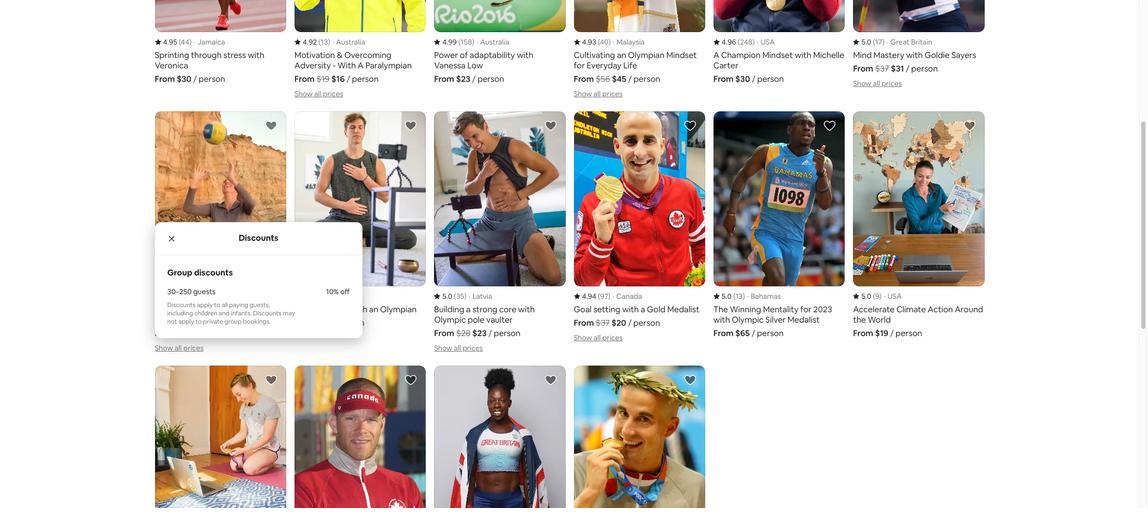 Task type: vqa. For each thing, say whether or not it's contained in the screenshot.
bottommost "4.95"
yes



Task type: describe. For each thing, give the bounding box(es) containing it.
from $30 / person for 248
[[714, 74, 784, 84]]

0 vertical spatial apply
[[197, 301, 213, 309]]

4.95 ( 176 ) · usa
[[163, 292, 215, 301]]

group
[[167, 267, 192, 278]]

/ inside from $20 $18 / person show all prices
[[208, 328, 212, 339]]

person inside from $28 $23 / person show all prices
[[494, 328, 521, 339]]

$25
[[316, 318, 331, 329]]

13 for from
[[321, 37, 328, 47]]

· canada
[[613, 292, 642, 301]]

all for $16
[[314, 89, 321, 98]]

children
[[194, 309, 217, 318]]

from inside from $19 $16 / person show all prices
[[295, 74, 315, 84]]

latvia inside dynamic yoga with an olympian group
[[338, 292, 358, 301]]

· usa for from $30
[[757, 37, 775, 47]]

) for 4.95 ( 176 ) · usa
[[192, 292, 195, 301]]

rating 4.94 out of 5; 97 reviews image
[[574, 292, 611, 301]]

from $19 / person
[[853, 328, 922, 339]]

discounts
[[194, 267, 233, 278]]

from inside from $28 $23 / person show all prices
[[434, 328, 454, 339]]

80
[[321, 292, 330, 301]]

person inside dynamic yoga with an olympian group
[[338, 318, 364, 329]]

· australia for from
[[332, 37, 365, 47]]

10% off
[[326, 287, 350, 296]]

from $19 $16 / person show all prices
[[295, 74, 379, 98]]

show all prices button for $18
[[155, 344, 204, 353]]

30–250
[[167, 287, 192, 296]]

5.0 ( 17 )
[[862, 37, 885, 47]]

4.93 ( 40 )
[[582, 37, 611, 47]]

5.0 for 5.0 ( 17 )
[[862, 37, 872, 47]]

/ inside accelerate climate action around the world group
[[890, 328, 894, 339]]

from inside sprinting through stress with veronica group
[[155, 74, 175, 84]]

save this experience image inside the building a strong core with olympic pole vaulter group
[[544, 120, 557, 132]]

/ inside a champion mindset with michelle carter "group"
[[752, 74, 756, 84]]

· for 5.0 ( 9 )
[[884, 292, 886, 301]]

rating 5.0 out of 5; 13 reviews image
[[714, 292, 745, 301]]

and
[[219, 309, 230, 318]]

$19 for $16
[[316, 74, 330, 84]]

) for 4.93 ( 40 )
[[609, 37, 611, 47]]

person inside the winning mentality for 2023 with olympic silver medalist group
[[757, 328, 784, 339]]

( for 5.0 ( 35 )
[[454, 292, 456, 301]]

17
[[875, 37, 882, 47]]

( for 5.0 ( 9 )
[[873, 292, 875, 301]]

5.0 for 5.0 ( 13 )
[[722, 292, 732, 301]]

$65
[[736, 328, 750, 339]]

) for 4.92 ( 13 )
[[328, 37, 330, 47]]

prices for $16
[[323, 89, 343, 98]]

cultivating an olympian mindset for everyday life group
[[574, 0, 705, 99]]

$20 inside from $37 $20 / person show all prices
[[612, 318, 626, 329]]

/ inside from $37 $20 / person show all prices
[[628, 318, 632, 329]]

rating 4.99 out of 5; 158 reviews image
[[434, 37, 474, 47]]

( for 4.94 ( 97 )
[[598, 292, 600, 301]]

) for 5.0 ( 9 )
[[880, 292, 882, 301]]

· for 5.0 ( 13 )
[[747, 292, 749, 301]]

power of adaptability with vanessa low group
[[434, 0, 566, 84]]

show for $18
[[155, 344, 173, 353]]

from $37 $20 / person show all prices
[[574, 318, 660, 343]]

· usa for from $19
[[884, 292, 902, 301]]

person inside accelerate climate action around the world group
[[896, 328, 922, 339]]

latvia inside the building a strong core with olympic pole vaulter group
[[473, 292, 492, 301]]

prices for $20
[[602, 333, 623, 343]]

all for $20
[[594, 333, 601, 343]]

rating 4.95 out of 5; 44 reviews image
[[155, 37, 192, 47]]

from inside from $20 $18 / person show all prices
[[155, 328, 175, 339]]

from $30 / person for 44
[[155, 74, 225, 84]]

person inside from $19 $16 / person show all prices
[[352, 74, 379, 84]]

5.0 for 5.0 ( 9 )
[[862, 292, 872, 301]]

) inside dynamic yoga with an olympian group
[[330, 292, 332, 301]]

dynamic yoga with an olympian group
[[295, 111, 426, 329]]

rating 4.92 out of 5; 13 reviews image
[[295, 37, 330, 47]]

248
[[740, 37, 753, 47]]

show all prices button for $31
[[853, 79, 902, 88]]

person inside 'from $56 $45 / person show all prices'
[[634, 74, 660, 84]]

discounts for discounts
[[239, 233, 278, 244]]

person inside the from $37 $31 / person show all prices
[[911, 63, 938, 74]]

from inside from $37 $20 / person show all prices
[[574, 318, 594, 329]]

person inside from $20 $18 / person show all prices
[[214, 328, 240, 339]]

) for 4.96 ( 248 )
[[753, 37, 755, 47]]

) for 5.0 ( 35 )
[[464, 292, 467, 301]]

30–250 guests
[[167, 287, 216, 296]]

person inside from $37 $20 / person show all prices
[[634, 318, 660, 329]]

off
[[340, 287, 350, 296]]

$56
[[596, 74, 610, 84]]

) for 5.0 ( 13 )
[[743, 292, 745, 301]]

$18
[[193, 328, 207, 339]]

from $25 / person
[[295, 318, 364, 329]]

show all prices button for $16
[[295, 89, 343, 98]]

rating 4.96 out of 5; 248 reviews image
[[714, 37, 755, 47]]

( for 5.0 ( 13 )
[[733, 292, 736, 301]]

from $37 $31 / person show all prices
[[853, 63, 938, 88]]

show all prices button for $20
[[574, 333, 623, 343]]

35
[[456, 292, 464, 301]]

rating 5.0 out of 5; 9 reviews image
[[853, 292, 882, 301]]

person inside the power of adaptability with vanessa low group
[[478, 74, 504, 84]]

person inside sprinting through stress with veronica group
[[199, 74, 225, 84]]

usa inside 'go for gold' olympic mindset tips & games with lina taylor group
[[200, 292, 215, 301]]

4.95 ( 44 )
[[163, 37, 192, 47]]

jamaica
[[197, 37, 225, 47]]

rating 4.93 out of 5; 40 reviews image
[[574, 37, 611, 47]]

bahamas
[[751, 292, 781, 301]]

prices for $23
[[463, 344, 483, 353]]

13 for from $65
[[736, 292, 743, 301]]

paying
[[229, 301, 248, 309]]

show for $31
[[853, 79, 872, 88]]

/ inside the power of adaptability with vanessa low group
[[472, 74, 476, 84]]

4.94 ( 97 )
[[582, 292, 611, 301]]

from inside accelerate climate action around the world group
[[853, 328, 873, 339]]

· jamaica
[[194, 37, 225, 47]]

5.0 ( 9 )
[[862, 292, 882, 301]]

guests,
[[250, 301, 270, 309]]

prices for $31
[[882, 79, 902, 88]]

) for 4.95 ( 44 )
[[189, 37, 192, 47]]

) for 4.99 ( 158 )
[[472, 37, 474, 47]]

4.95 for 4.95 ( 44 )
[[163, 37, 177, 47]]

from $20 $18 / person show all prices
[[155, 328, 240, 353]]

from $56 $45 / person show all prices
[[574, 74, 660, 98]]

from inside a champion mindset with michelle carter "group"
[[714, 74, 734, 84]]

4.99 ( 158 )
[[443, 37, 474, 47]]

person inside a champion mindset with michelle carter "group"
[[757, 74, 784, 84]]

/ inside from $28 $23 / person show all prices
[[489, 328, 492, 339]]

· great britain
[[887, 37, 933, 47]]

158
[[461, 37, 472, 47]]

from inside the from $37 $31 / person show all prices
[[853, 63, 873, 74]]

discounts for discounts apply to all paying guests, including children and infants. discounts may not apply to private group bookings.
[[167, 301, 196, 309]]

5.0 ( 35 )
[[443, 292, 467, 301]]



Task type: locate. For each thing, give the bounding box(es) containing it.
0 horizontal spatial · australia
[[332, 37, 365, 47]]

from down rating 5.0 out of 5; 9 reviews image
[[853, 328, 873, 339]]

to up $18
[[196, 318, 202, 326]]

0 horizontal spatial apply
[[178, 318, 194, 326]]

( for 4.95 ( 176 ) · usa
[[179, 292, 181, 301]]

· for 4.99 ( 158 )
[[477, 37, 478, 47]]

5.0 left 9
[[862, 292, 872, 301]]

80 ) · latvia
[[321, 292, 358, 301]]

$37 left $31
[[875, 63, 889, 74]]

$23 down 158
[[456, 74, 470, 84]]

from down rating 5.0 out of 5; 17 reviews image
[[853, 63, 873, 74]]

from $30 / person inside a champion mindset with michelle carter "group"
[[714, 74, 784, 84]]

/ inside from $19 $16 / person show all prices
[[347, 74, 350, 84]]

$37 for $31
[[875, 63, 889, 74]]

show all prices button down $31
[[853, 79, 902, 88]]

· right 44
[[194, 37, 195, 47]]

0 vertical spatial 4.95
[[163, 37, 177, 47]]

/
[[906, 63, 910, 74], [193, 74, 197, 84], [347, 74, 350, 84], [628, 74, 632, 84], [752, 74, 756, 84], [472, 74, 476, 84], [333, 318, 336, 329], [628, 318, 632, 329], [208, 328, 212, 339], [752, 328, 755, 339], [489, 328, 492, 339], [890, 328, 894, 339]]

1 vertical spatial $19
[[875, 328, 889, 339]]

australia for from
[[336, 37, 365, 47]]

· inside cultivating an olympian mindset for everyday life group
[[613, 37, 615, 47]]

· right 80 at the bottom left
[[334, 292, 336, 301]]

accelerate climate action around the world group
[[853, 111, 985, 339]]

1 vertical spatial 13
[[736, 292, 743, 301]]

$20 inside from $20 $18 / person show all prices
[[177, 328, 191, 339]]

· right "17"
[[887, 37, 889, 47]]

show all prices button
[[853, 79, 902, 88], [295, 89, 343, 98], [574, 89, 623, 98], [574, 333, 623, 343], [155, 344, 204, 353], [434, 344, 483, 353]]

including
[[167, 309, 193, 318]]

prices down $31
[[882, 79, 902, 88]]

· australia right 4.92 ( 13 )
[[332, 37, 365, 47]]

all inside from $28 $23 / person show all prices
[[454, 344, 461, 353]]

person
[[911, 63, 938, 74], [199, 74, 225, 84], [352, 74, 379, 84], [634, 74, 660, 84], [757, 74, 784, 84], [478, 74, 504, 84], [338, 318, 364, 329], [634, 318, 660, 329], [214, 328, 240, 339], [757, 328, 784, 339], [494, 328, 521, 339], [896, 328, 922, 339]]

the winning mentality for 2023 with olympic silver medalist group
[[714, 111, 845, 339]]

· for 4.94 ( 97 )
[[613, 292, 614, 301]]

prices inside 'from $56 $45 / person show all prices'
[[602, 89, 623, 98]]

from $30 / person
[[155, 74, 225, 84], [714, 74, 784, 84]]

$30 for 44
[[177, 74, 191, 84]]

2 australia from the left
[[480, 37, 509, 47]]

44
[[181, 37, 189, 47]]

· right 5.0 ( 13 )
[[747, 292, 749, 301]]

4.92 ( 13 )
[[303, 37, 330, 47]]

show inside from $37 $20 / person show all prices
[[574, 333, 592, 343]]

( inside the building a strong core with olympic pole vaulter group
[[454, 292, 456, 301]]

4.95 inside sprinting through stress with veronica group
[[163, 37, 177, 47]]

from inside the power of adaptability with vanessa low group
[[434, 74, 454, 84]]

5.0 left · bahamas at the right bottom of the page
[[722, 292, 732, 301]]

mind mastery with goldie sayers group
[[853, 0, 985, 89]]

( for 5.0 ( 17 )
[[873, 37, 875, 47]]

from left $65
[[714, 328, 734, 339]]

( inside 'go for gold' olympic mindset tips & games with lina taylor group
[[179, 292, 181, 301]]

building a strong core with olympic pole vaulter group
[[434, 111, 566, 354]]

) inside motivation & overcoming adversity - with a paralympian group
[[328, 37, 330, 47]]

1 vertical spatial · usa
[[884, 292, 902, 301]]

$37 down 97
[[596, 318, 610, 329]]

show all prices button for $45
[[574, 89, 623, 98]]

4.96 ( 248 )
[[722, 37, 755, 47]]

· usa inside a champion mindset with michelle carter "group"
[[757, 37, 775, 47]]

/ inside sprinting through stress with veronica group
[[193, 74, 197, 84]]

motivation & overcoming adversity - with a paralympian group
[[295, 0, 426, 99]]

) inside sprinting through stress with veronica group
[[189, 37, 192, 47]]

usa for from $19 / person
[[888, 292, 902, 301]]

5.0
[[862, 37, 872, 47], [722, 292, 732, 301], [443, 292, 452, 301], [862, 292, 872, 301]]

) inside accelerate climate action around the world group
[[880, 292, 882, 301]]

from inside dynamic yoga with an olympian group
[[295, 318, 315, 329]]

$30 down 44
[[177, 74, 191, 84]]

) right 4.99
[[472, 37, 474, 47]]

group
[[224, 318, 242, 326]]

from $30 / person inside sprinting through stress with veronica group
[[155, 74, 225, 84]]

goal setting with a gold medalist group
[[574, 111, 705, 343]]

all inside from $20 $18 / person show all prices
[[175, 344, 182, 353]]

australia right 4.92 ( 13 )
[[336, 37, 365, 47]]

apply right not
[[178, 318, 194, 326]]

show for $45
[[574, 89, 592, 98]]

show all prices button down $18
[[155, 344, 204, 353]]

) inside 'go for gold' olympic mindset tips & games with lina taylor group
[[192, 292, 195, 301]]

· for 4.93 ( 40 )
[[613, 37, 615, 47]]

from $23 / person
[[434, 74, 504, 84]]

4.95 inside 'go for gold' olympic mindset tips & games with lina taylor group
[[163, 292, 177, 301]]

from down 4.99
[[434, 74, 454, 84]]

from
[[853, 63, 873, 74], [155, 74, 175, 84], [295, 74, 315, 84], [574, 74, 594, 84], [714, 74, 734, 84], [434, 74, 454, 84], [295, 318, 315, 329], [574, 318, 594, 329], [155, 328, 175, 339], [714, 328, 734, 339], [434, 328, 454, 339], [853, 328, 873, 339]]

from $65 / person
[[714, 328, 784, 339]]

· for 4.92 ( 13 )
[[332, 37, 334, 47]]

$23 right $28
[[472, 328, 487, 339]]

prices for $18
[[183, 344, 204, 353]]

0 horizontal spatial · usa
[[757, 37, 775, 47]]

apply down guests
[[197, 301, 213, 309]]

0 horizontal spatial $30
[[177, 74, 191, 84]]

· bahamas
[[747, 292, 781, 301]]

9
[[875, 292, 880, 301]]

· right 176
[[197, 292, 198, 301]]

1 vertical spatial 4.95
[[163, 292, 177, 301]]

'go for gold' olympic mindset tips & games with lina taylor group
[[155, 111, 286, 354]]

all for $45
[[594, 89, 601, 98]]

prices down $45
[[602, 89, 623, 98]]

1 horizontal spatial to
[[214, 301, 220, 309]]

infants.
[[231, 309, 252, 318]]

from $30 / person down 248
[[714, 74, 784, 84]]

) for 5.0 ( 17 )
[[882, 37, 885, 47]]

) left great
[[882, 37, 885, 47]]

apply
[[197, 301, 213, 309], [178, 318, 194, 326]]

5.0 left "17"
[[862, 37, 872, 47]]

· usa right 9
[[884, 292, 902, 301]]

) left · latvia
[[464, 292, 467, 301]]

$19
[[316, 74, 330, 84], [875, 328, 889, 339]]

0 vertical spatial to
[[214, 301, 220, 309]]

176
[[181, 292, 192, 301]]

4.93
[[582, 37, 596, 47]]

( for 4.96 ( 248 )
[[738, 37, 740, 47]]

·
[[194, 37, 195, 47], [332, 37, 334, 47], [613, 37, 615, 47], [757, 37, 759, 47], [477, 37, 478, 47], [887, 37, 889, 47], [197, 292, 198, 301], [334, 292, 336, 301], [613, 292, 614, 301], [747, 292, 749, 301], [469, 292, 471, 301], [884, 292, 886, 301]]

· australia inside motivation & overcoming adversity - with a paralympian group
[[332, 37, 365, 47]]

from inside the winning mentality for 2023 with olympic silver medalist group
[[714, 328, 734, 339]]

latvia right 80 at the bottom left
[[338, 292, 358, 301]]

show all prices button down $16
[[295, 89, 343, 98]]

australia inside motivation & overcoming adversity - with a paralympian group
[[336, 37, 365, 47]]

not
[[167, 318, 177, 326]]

· inside mind mastery with goldie sayers 'group'
[[887, 37, 889, 47]]

/ inside dynamic yoga with an olympian group
[[333, 318, 336, 329]]

· inside motivation & overcoming adversity - with a paralympian group
[[332, 37, 334, 47]]

1 horizontal spatial apply
[[197, 301, 213, 309]]

all for $23
[[454, 344, 461, 353]]

$30 for 248
[[736, 74, 750, 84]]

show all prices button inside motivation & overcoming adversity - with a paralympian group
[[295, 89, 343, 98]]

latvia
[[338, 292, 358, 301], [473, 292, 492, 301]]

/ inside the from $37 $31 / person show all prices
[[906, 63, 910, 74]]

prices for $45
[[602, 89, 623, 98]]

show inside 'from $56 $45 / person show all prices'
[[574, 89, 592, 98]]

save this experience image
[[265, 120, 277, 132], [405, 120, 417, 132], [684, 120, 697, 132], [963, 120, 976, 132], [265, 374, 277, 387], [405, 374, 417, 387]]

prices inside from $37 $20 / person show all prices
[[602, 333, 623, 343]]

· right 4.92 ( 13 )
[[332, 37, 334, 47]]

) inside mind mastery with goldie sayers 'group'
[[882, 37, 885, 47]]

bookings.
[[243, 318, 271, 326]]

( for 4.99 ( 158 )
[[458, 37, 461, 47]]

from down rating 4.95 out of 5; 44 reviews image
[[155, 74, 175, 84]]

· for 4.95 ( 44 )
[[194, 37, 195, 47]]

$45
[[612, 74, 627, 84]]

1 vertical spatial $37
[[596, 318, 610, 329]]

4.95 left 44
[[163, 37, 177, 47]]

2 latvia from the left
[[473, 292, 492, 301]]

prices down 97
[[602, 333, 623, 343]]

from left $25
[[295, 318, 315, 329]]

prices inside from $19 $16 / person show all prices
[[323, 89, 343, 98]]

all for $18
[[175, 344, 182, 353]]

from $28 $23 / person show all prices
[[434, 328, 521, 353]]

usa
[[761, 37, 775, 47], [200, 292, 215, 301], [888, 292, 902, 301]]

all for $31
[[873, 79, 880, 88]]

australia
[[336, 37, 365, 47], [480, 37, 509, 47]]

$20 left $18
[[177, 328, 191, 339]]

13
[[321, 37, 328, 47], [736, 292, 743, 301]]

) left · canada
[[608, 292, 611, 301]]

· inside 'go for gold' olympic mindset tips & games with lina taylor group
[[197, 292, 198, 301]]

0 horizontal spatial australia
[[336, 37, 365, 47]]

) inside the winning mentality for 2023 with olympic silver medalist group
[[743, 292, 745, 301]]

( inside mind mastery with goldie sayers 'group'
[[873, 37, 875, 47]]

to
[[214, 301, 220, 309], [196, 318, 202, 326]]

· right 35
[[469, 292, 471, 301]]

all inside from $37 $20 / person show all prices
[[594, 333, 601, 343]]

group discounts
[[167, 267, 233, 278]]

$20 down · canada
[[612, 318, 626, 329]]

usa right 248
[[761, 37, 775, 47]]

2 horizontal spatial usa
[[888, 292, 902, 301]]

· inside a champion mindset with michelle carter "group"
[[757, 37, 759, 47]]

$19 for /
[[875, 328, 889, 339]]

0 vertical spatial $19
[[316, 74, 330, 84]]

0 horizontal spatial to
[[196, 318, 202, 326]]

) right the 4.92
[[328, 37, 330, 47]]

· latvia
[[469, 292, 492, 301]]

show for $23
[[434, 344, 452, 353]]

) for 4.94 ( 97 )
[[608, 292, 611, 301]]

2 · australia from the left
[[477, 37, 509, 47]]

· right 40
[[613, 37, 615, 47]]

$30 down 248
[[736, 74, 750, 84]]

1 from $30 / person from the left
[[155, 74, 225, 84]]

13 left · bahamas at the right bottom of the page
[[736, 292, 743, 301]]

) inside cultivating an olympian mindset for everyday life group
[[609, 37, 611, 47]]

) right the "30–250"
[[192, 292, 195, 301]]

· inside the building a strong core with olympic pole vaulter group
[[469, 292, 471, 301]]

$37 inside from $37 $20 / person show all prices
[[596, 318, 610, 329]]

show all prices button down 4.94 ( 97 )
[[574, 333, 623, 343]]

1 $30 from the left
[[177, 74, 191, 84]]

from left $16
[[295, 74, 315, 84]]

4.95 left 176
[[163, 292, 177, 301]]

guests
[[193, 287, 216, 296]]

sprinting through stress with veronica group
[[155, 0, 286, 84]]

a champion mindset with michelle carter group
[[714, 0, 845, 84]]

from left $28
[[434, 328, 454, 339]]

discounts apply to all paying guests, including children and infants. discounts may not apply to private group bookings.
[[167, 301, 295, 326]]

from inside 'from $56 $45 / person show all prices'
[[574, 74, 594, 84]]

) inside goal setting with a gold medalist group
[[608, 292, 611, 301]]

malaysia
[[617, 37, 645, 47]]

) left · malaysia
[[609, 37, 611, 47]]

)
[[189, 37, 192, 47], [328, 37, 330, 47], [609, 37, 611, 47], [753, 37, 755, 47], [472, 37, 474, 47], [882, 37, 885, 47], [192, 292, 195, 301], [330, 292, 332, 301], [608, 292, 611, 301], [743, 292, 745, 301], [464, 292, 467, 301], [880, 292, 882, 301]]

13 right the 4.92
[[321, 37, 328, 47]]

show all prices button for $23
[[434, 344, 483, 353]]

1 vertical spatial to
[[196, 318, 202, 326]]

$28
[[456, 328, 471, 339]]

rating 5.0 out of 5; 17 reviews image
[[853, 37, 885, 47]]

all inside discounts apply to all paying guests, including children and infants. discounts may not apply to private group bookings.
[[222, 301, 228, 309]]

canada
[[616, 292, 642, 301]]

) left · bahamas at the right bottom of the page
[[743, 292, 745, 301]]

discounts
[[239, 233, 278, 244], [167, 301, 196, 309], [253, 309, 281, 318]]

· inside sprinting through stress with veronica group
[[194, 37, 195, 47]]

to up private
[[214, 301, 220, 309]]

rating 4.95 out of 5; 176 reviews image
[[155, 292, 195, 301]]

· inside the power of adaptability with vanessa low group
[[477, 37, 478, 47]]

1 horizontal spatial $19
[[875, 328, 889, 339]]

( for 4.95 ( 44 )
[[179, 37, 181, 47]]

show all prices button down $56
[[574, 89, 623, 98]]

2 4.95 from the top
[[163, 292, 177, 301]]

( inside goal setting with a gold medalist group
[[598, 292, 600, 301]]

show
[[853, 79, 872, 88], [295, 89, 313, 98], [574, 89, 592, 98], [574, 333, 592, 343], [155, 344, 173, 353], [434, 344, 452, 353]]

0 horizontal spatial $23
[[456, 74, 470, 84]]

all inside the from $37 $31 / person show all prices
[[873, 79, 880, 88]]

1 horizontal spatial · usa
[[884, 292, 902, 301]]

1 vertical spatial $23
[[472, 328, 487, 339]]

private
[[203, 318, 223, 326]]

0 horizontal spatial usa
[[200, 292, 215, 301]]

prices down $18
[[183, 344, 204, 353]]

) inside the building a strong core with olympic pole vaulter group
[[464, 292, 467, 301]]

1 latvia from the left
[[338, 292, 358, 301]]

0 vertical spatial $37
[[875, 63, 889, 74]]

1 horizontal spatial latvia
[[473, 292, 492, 301]]

( inside the winning mentality for 2023 with olympic silver medalist group
[[733, 292, 736, 301]]

0 vertical spatial $23
[[456, 74, 470, 84]]

5.0 for 5.0 ( 35 )
[[443, 292, 452, 301]]

$31
[[891, 63, 904, 74]]

1 horizontal spatial australia
[[480, 37, 509, 47]]

prices inside from $20 $18 / person show all prices
[[183, 344, 204, 353]]

) left · jamaica
[[189, 37, 192, 47]]

97
[[600, 292, 608, 301]]

1 horizontal spatial 13
[[736, 292, 743, 301]]

great
[[891, 37, 910, 47]]

$37 for $20
[[596, 318, 610, 329]]

( for 4.93 ( 40 )
[[598, 37, 600, 47]]

$19 down 9
[[875, 328, 889, 339]]

may
[[283, 309, 295, 318]]

rating 5.0 out of 5; 35 reviews image
[[434, 292, 467, 301]]

2 from $30 / person from the left
[[714, 74, 784, 84]]

usa right 9
[[888, 292, 902, 301]]

(
[[179, 37, 181, 47], [319, 37, 321, 47], [598, 37, 600, 47], [738, 37, 740, 47], [458, 37, 461, 47], [873, 37, 875, 47], [179, 292, 181, 301], [598, 292, 600, 301], [733, 292, 736, 301], [454, 292, 456, 301], [873, 292, 875, 301]]

13 inside motivation & overcoming adversity - with a paralympian group
[[321, 37, 328, 47]]

1 horizontal spatial usa
[[761, 37, 775, 47]]

40
[[600, 37, 609, 47]]

( inside a champion mindset with michelle carter "group"
[[738, 37, 740, 47]]

5.0 left 35
[[443, 292, 452, 301]]

prices
[[882, 79, 902, 88], [323, 89, 343, 98], [602, 89, 623, 98], [602, 333, 623, 343], [183, 344, 204, 353], [463, 344, 483, 353]]

4.99
[[443, 37, 457, 47]]

1 · australia from the left
[[332, 37, 365, 47]]

( inside cultivating an olympian mindset for everyday life group
[[598, 37, 600, 47]]

13 inside the winning mentality for 2023 with olympic silver medalist group
[[736, 292, 743, 301]]

prices inside the from $37 $31 / person show all prices
[[882, 79, 902, 88]]

show for $16
[[295, 89, 313, 98]]

5.0 inside the building a strong core with olympic pole vaulter group
[[443, 292, 452, 301]]

4.92
[[303, 37, 317, 47]]

$37
[[875, 63, 889, 74], [596, 318, 610, 329]]

· australia for from $23
[[477, 37, 509, 47]]

prices down $28
[[463, 344, 483, 353]]

· right 97
[[613, 292, 614, 301]]

0 horizontal spatial from $30 / person
[[155, 74, 225, 84]]

from down not
[[155, 328, 175, 339]]

$23 inside the power of adaptability with vanessa low group
[[456, 74, 470, 84]]

· malaysia
[[613, 37, 645, 47]]

0 horizontal spatial $20
[[177, 328, 191, 339]]

· usa
[[757, 37, 775, 47], [884, 292, 902, 301]]

latvia right 35
[[473, 292, 492, 301]]

· for 4.96 ( 248 )
[[757, 37, 759, 47]]

$37 inside the from $37 $31 / person show all prices
[[875, 63, 889, 74]]

( inside the power of adaptability with vanessa low group
[[458, 37, 461, 47]]

/ inside the winning mentality for 2023 with olympic silver medalist group
[[752, 328, 755, 339]]

) inside a champion mindset with michelle carter "group"
[[753, 37, 755, 47]]

4.94
[[582, 292, 596, 301]]

/ inside 'from $56 $45 / person show all prices'
[[628, 74, 632, 84]]

) right 4.96
[[753, 37, 755, 47]]

2 $30 from the left
[[736, 74, 750, 84]]

1 horizontal spatial $30
[[736, 74, 750, 84]]

1 australia from the left
[[336, 37, 365, 47]]

4.95 for 4.95 ( 176 ) · usa
[[163, 292, 177, 301]]

· right 158
[[477, 37, 478, 47]]

( for 4.92 ( 13 )
[[319, 37, 321, 47]]

usa for from $30 / person
[[761, 37, 775, 47]]

· right 9
[[884, 292, 886, 301]]

4.95
[[163, 37, 177, 47], [163, 292, 177, 301]]

$30
[[177, 74, 191, 84], [736, 74, 750, 84]]

prices inside from $28 $23 / person show all prices
[[463, 344, 483, 353]]

britain
[[911, 37, 933, 47]]

5.0 ( 13 )
[[722, 292, 745, 301]]

0 horizontal spatial 13
[[321, 37, 328, 47]]

0 horizontal spatial $37
[[596, 318, 610, 329]]

1 horizontal spatial · australia
[[477, 37, 509, 47]]

0 vertical spatial · usa
[[757, 37, 775, 47]]

( inside accelerate climate action around the world group
[[873, 292, 875, 301]]

from left $56
[[574, 74, 594, 84]]

$23
[[456, 74, 470, 84], [472, 328, 487, 339]]

1 horizontal spatial $37
[[875, 63, 889, 74]]

4.96
[[722, 37, 736, 47]]

· usa right 248
[[757, 37, 775, 47]]

from down 4.94
[[574, 318, 594, 329]]

discounts dialog
[[155, 222, 362, 338]]

· australia
[[332, 37, 365, 47], [477, 37, 509, 47]]

rating 4.99 out of 5; 80 reviews image
[[295, 292, 332, 301]]

australia right 158
[[480, 37, 509, 47]]

usa inside accelerate climate action around the world group
[[888, 292, 902, 301]]

1 horizontal spatial from $30 / person
[[714, 74, 784, 84]]

$19 left $16
[[316, 74, 330, 84]]

show for $20
[[574, 333, 592, 343]]

· inside dynamic yoga with an olympian group
[[334, 292, 336, 301]]

· right 248
[[757, 37, 759, 47]]

save this experience image inside the winning mentality for 2023 with olympic silver medalist group
[[824, 120, 836, 132]]

show all prices button inside goal setting with a gold medalist group
[[574, 333, 623, 343]]

1 vertical spatial apply
[[178, 318, 194, 326]]

0 horizontal spatial $19
[[316, 74, 330, 84]]

show inside the from $37 $31 / person show all prices
[[853, 79, 872, 88]]

1 horizontal spatial $20
[[612, 318, 626, 329]]

( inside motivation & overcoming adversity - with a paralympian group
[[319, 37, 321, 47]]

show all prices button inside cultivating an olympian mindset for everyday life group
[[574, 89, 623, 98]]

show inside from $28 $23 / person show all prices
[[434, 344, 452, 353]]

· australia right 158
[[477, 37, 509, 47]]

· for 5.0 ( 35 )
[[469, 292, 471, 301]]

show inside from $19 $16 / person show all prices
[[295, 89, 313, 98]]

usa up children
[[200, 292, 215, 301]]

australia for from $23
[[480, 37, 509, 47]]

all
[[873, 79, 880, 88], [314, 89, 321, 98], [594, 89, 601, 98], [222, 301, 228, 309], [594, 333, 601, 343], [175, 344, 182, 353], [454, 344, 461, 353]]

· for 5.0 ( 17 )
[[887, 37, 889, 47]]

prices down $16
[[323, 89, 343, 98]]

$20
[[612, 318, 626, 329], [177, 328, 191, 339]]

5.0 inside the winning mentality for 2023 with olympic silver medalist group
[[722, 292, 732, 301]]

) inside the power of adaptability with vanessa low group
[[472, 37, 474, 47]]

from down 4.96
[[714, 74, 734, 84]]

) up from $19 / person
[[880, 292, 882, 301]]

1 horizontal spatial $23
[[472, 328, 487, 339]]

10%
[[326, 287, 339, 296]]

$16
[[331, 74, 345, 84]]

$19 inside from $19 $16 / person show all prices
[[316, 74, 330, 84]]

· inside accelerate climate action around the world group
[[884, 292, 886, 301]]

1 4.95 from the top
[[163, 37, 177, 47]]

0 vertical spatial 13
[[321, 37, 328, 47]]

show all prices button down $28
[[434, 344, 483, 353]]

0 horizontal spatial latvia
[[338, 292, 358, 301]]

from $30 / person down 44
[[155, 74, 225, 84]]

( inside sprinting through stress with veronica group
[[179, 37, 181, 47]]

show inside from $20 $18 / person show all prices
[[155, 344, 173, 353]]

$23 inside from $28 $23 / person show all prices
[[472, 328, 487, 339]]

save this experience image
[[544, 120, 557, 132], [824, 120, 836, 132], [544, 374, 557, 387], [684, 374, 697, 387]]

) left off
[[330, 292, 332, 301]]



